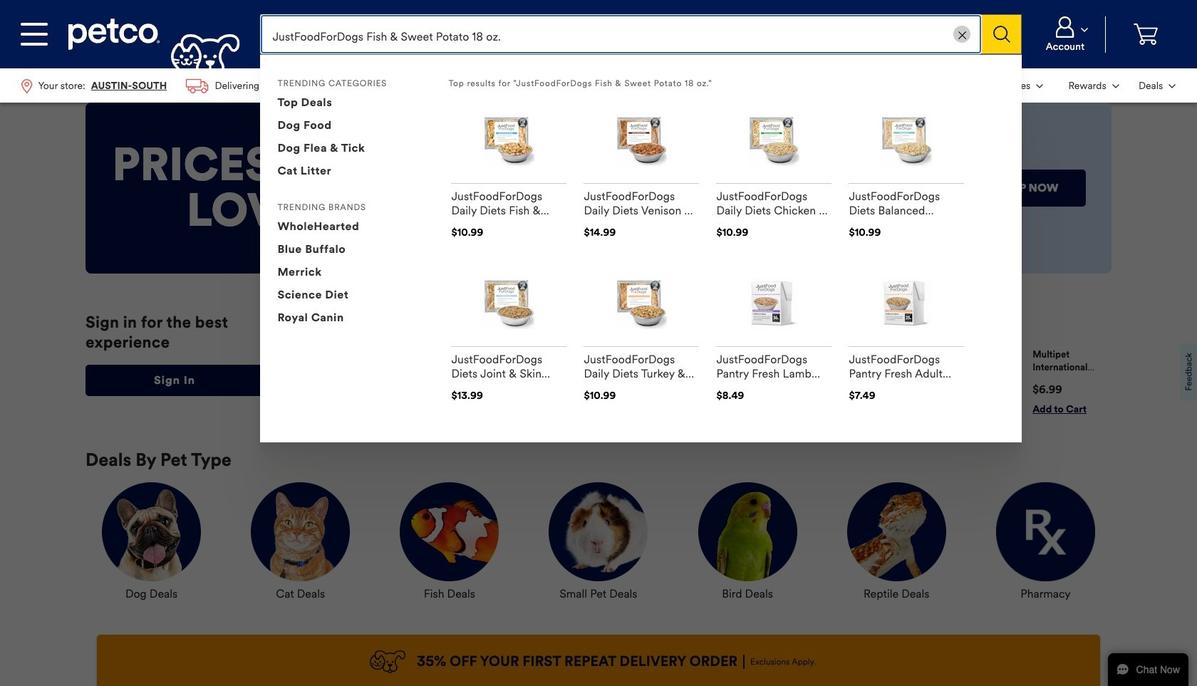 Task type: vqa. For each thing, say whether or not it's contained in the screenshot.
"Clear search field text" image at top
yes



Task type: describe. For each thing, give the bounding box(es) containing it.
dog deals image
[[102, 482, 201, 581]]

2 list item from the left
[[574, 348, 698, 415]]

reptile deals image
[[847, 482, 946, 581]]

3 list item from the left
[[712, 348, 836, 415]]

Search search field
[[260, 14, 982, 54]]

4 list item from the left
[[849, 348, 974, 415]]



Task type: locate. For each thing, give the bounding box(es) containing it.
small pet deals image
[[549, 482, 648, 581]]

1 list item from the left
[[436, 348, 560, 415]]

pet pharmacy image
[[996, 482, 1095, 581]]

clear search field text image
[[958, 31, 966, 39]]

search image
[[993, 26, 1010, 43]]

cat deals image
[[251, 482, 350, 581]]

fish deals image
[[400, 482, 499, 581]]

list
[[11, 68, 318, 103], [983, 68, 1186, 103], [298, 337, 1112, 427]]

bird deals image
[[698, 482, 797, 581]]

list item
[[436, 348, 560, 415], [574, 348, 698, 415], [712, 348, 836, 415], [849, 348, 974, 415]]



